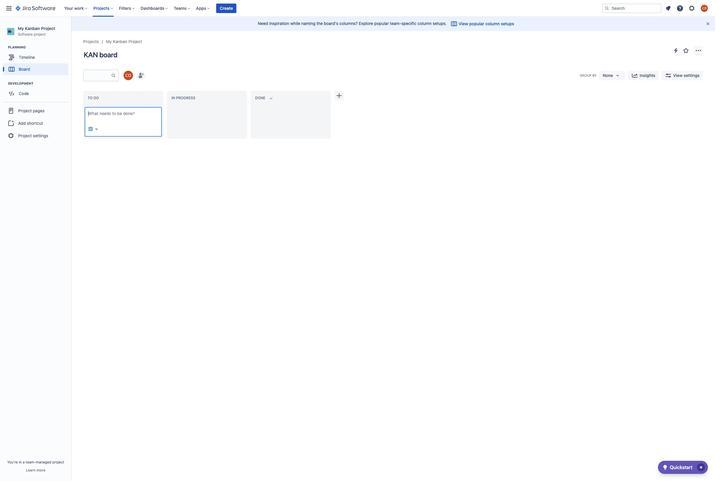 Task type: describe. For each thing, give the bounding box(es) containing it.
project settings link
[[2, 129, 69, 142]]

dismiss image
[[706, 21, 711, 26]]

0 horizontal spatial popular
[[374, 21, 389, 26]]

work
[[74, 5, 84, 11]]

view popular column setups
[[459, 21, 515, 26]]

1 vertical spatial project
[[52, 460, 64, 464]]

inspiration
[[269, 21, 289, 26]]

dashboards
[[141, 5, 164, 11]]

0 horizontal spatial team-
[[26, 460, 36, 464]]

in
[[19, 460, 22, 464]]

timeline link
[[3, 51, 68, 63]]

insights button
[[628, 71, 659, 80]]

Search field
[[603, 3, 662, 13]]

by
[[593, 73, 597, 77]]

project inside the my kanban project link
[[129, 39, 142, 44]]

more
[[37, 468, 45, 472]]

setups
[[501, 21, 515, 26]]

projects button
[[92, 3, 115, 13]]

managed
[[36, 460, 51, 464]]

appswitcher icon image
[[5, 5, 12, 12]]

to do
[[88, 96, 99, 100]]

learn more
[[26, 468, 45, 472]]

view settings
[[674, 73, 700, 78]]

progress
[[176, 96, 195, 100]]

kan board
[[84, 51, 117, 59]]

Search this board text field
[[84, 70, 111, 81]]

settings for project settings
[[33, 133, 48, 138]]

column inside button
[[486, 21, 500, 26]]

view popular column setups button
[[447, 19, 518, 29]]

board's
[[324, 21, 339, 26]]

0 horizontal spatial column
[[418, 21, 432, 26]]

add
[[18, 121, 26, 126]]

kanban for my kanban project
[[113, 39, 127, 44]]

code link
[[3, 88, 68, 100]]

task image
[[88, 127, 93, 131]]

projects for projects 'dropdown button' at the top left of the page
[[93, 5, 110, 11]]

banner containing your work
[[0, 0, 716, 17]]

a
[[23, 460, 25, 464]]

software
[[18, 32, 33, 36]]

insights
[[640, 73, 656, 78]]

project inside the my kanban project software project
[[41, 26, 55, 31]]

group by
[[580, 73, 597, 77]]

planning
[[8, 45, 26, 49]]

done
[[255, 96, 265, 100]]

shortcut
[[27, 121, 43, 126]]

teams
[[174, 5, 187, 11]]

projects link
[[83, 38, 99, 45]]

project pages
[[18, 108, 45, 113]]

my for my kanban project
[[106, 39, 112, 44]]

columns?
[[340, 21, 358, 26]]

view settings button
[[662, 71, 704, 80]]

automations menu button icon image
[[673, 47, 680, 54]]

quickstart
[[670, 465, 693, 470]]

add shortcut button
[[2, 117, 69, 129]]

my kanban project software project
[[18, 26, 55, 36]]

project inside the my kanban project software project
[[34, 32, 46, 36]]

project settings
[[18, 133, 48, 138]]

board
[[19, 66, 30, 72]]

board
[[99, 51, 117, 59]]

popular inside button
[[470, 21, 485, 26]]

your profile and settings image
[[701, 5, 708, 12]]

settings for view settings
[[684, 73, 700, 78]]

group
[[580, 73, 592, 77]]

check image
[[662, 464, 669, 471]]

my for my kanban project software project
[[18, 26, 24, 31]]

pages
[[33, 108, 45, 113]]



Task type: locate. For each thing, give the bounding box(es) containing it.
0 vertical spatial projects
[[93, 5, 110, 11]]

settings
[[684, 73, 700, 78], [33, 133, 48, 138]]

my
[[18, 26, 24, 31], [106, 39, 112, 44]]

need
[[258, 21, 268, 26]]

apps
[[196, 5, 206, 11]]

column left setups.
[[418, 21, 432, 26]]

1 horizontal spatial kanban
[[113, 39, 127, 44]]

0 vertical spatial team-
[[390, 21, 402, 26]]

kanban inside the my kanban project software project
[[25, 26, 40, 31]]

view
[[459, 21, 469, 26], [674, 73, 683, 78]]

you're in a team-managed project
[[7, 460, 64, 464]]

sidebar navigation image
[[65, 24, 78, 36]]

planning group
[[3, 45, 71, 77]]

kanban
[[25, 26, 40, 31], [113, 39, 127, 44]]

projects right work
[[93, 5, 110, 11]]

do
[[94, 96, 99, 100]]

create column image
[[336, 92, 343, 99]]

development image
[[1, 80, 8, 87]]

1 vertical spatial kanban
[[113, 39, 127, 44]]

notifications image
[[665, 5, 672, 12]]

project right managed
[[52, 460, 64, 464]]

projects inside 'dropdown button'
[[93, 5, 110, 11]]

my inside the my kanban project software project
[[18, 26, 24, 31]]

settings down the 'star kan board' "icon"
[[684, 73, 700, 78]]

projects up kan
[[83, 39, 99, 44]]

1 horizontal spatial team-
[[390, 21, 402, 26]]

project inside project pages link
[[18, 108, 32, 113]]

projects
[[93, 5, 110, 11], [83, 39, 99, 44]]

kanban up the software
[[25, 26, 40, 31]]

your
[[64, 5, 73, 11]]

0 horizontal spatial my
[[18, 26, 24, 31]]

project
[[41, 26, 55, 31], [129, 39, 142, 44], [18, 108, 32, 113], [18, 133, 32, 138]]

0 horizontal spatial kanban
[[25, 26, 40, 31]]

planning image
[[1, 44, 8, 51]]

column
[[418, 21, 432, 26], [486, 21, 500, 26]]

0 horizontal spatial settings
[[33, 133, 48, 138]]

my kanban project link
[[106, 38, 142, 45]]

filters
[[119, 5, 131, 11]]

1 vertical spatial view
[[674, 73, 683, 78]]

filters button
[[117, 3, 137, 13]]

add shortcut
[[18, 121, 43, 126]]

my kanban project
[[106, 39, 142, 44]]

my up the software
[[18, 26, 24, 31]]

development
[[8, 81, 33, 85]]

view inside 'button'
[[674, 73, 683, 78]]

kanban for my kanban project software project
[[25, 26, 40, 31]]

What needs to be done? - Press the "Enter" key to submit or the "Escape" key to cancel. text field
[[88, 111, 158, 122]]

create
[[220, 5, 233, 11]]

more image
[[695, 47, 702, 54]]

star kan board image
[[683, 47, 690, 54]]

your work button
[[62, 3, 90, 13]]

add people image
[[137, 72, 144, 79]]

column left setups
[[486, 21, 500, 26]]

while
[[291, 21, 300, 26]]

view right setups.
[[459, 21, 469, 26]]

you're
[[7, 460, 18, 464]]

projects for projects link
[[83, 39, 99, 44]]

view for view popular column setups
[[459, 21, 469, 26]]

group
[[2, 102, 69, 144]]

learn
[[26, 468, 36, 472]]

view inside button
[[459, 21, 469, 26]]

the
[[317, 21, 323, 26]]

kanban up 'board'
[[113, 39, 127, 44]]

my up 'board'
[[106, 39, 112, 44]]

search image
[[605, 6, 610, 11]]

0 horizontal spatial project
[[34, 32, 46, 36]]

0 horizontal spatial view
[[459, 21, 469, 26]]

1 horizontal spatial my
[[106, 39, 112, 44]]

0 vertical spatial kanban
[[25, 26, 40, 31]]

project
[[34, 32, 46, 36], [52, 460, 64, 464]]

help image
[[677, 5, 684, 12]]

settings inside project settings link
[[33, 133, 48, 138]]

group containing project pages
[[2, 102, 69, 144]]

primary element
[[4, 0, 603, 16]]

view for view settings
[[674, 73, 683, 78]]

1 vertical spatial team-
[[26, 460, 36, 464]]

1 horizontal spatial settings
[[684, 73, 700, 78]]

kan
[[84, 51, 98, 59]]

1 vertical spatial projects
[[83, 39, 99, 44]]

code
[[19, 91, 29, 96]]

settings image
[[689, 5, 696, 12]]

none
[[603, 73, 613, 78]]

project inside project settings link
[[18, 133, 32, 138]]

board link
[[3, 63, 68, 75]]

0 vertical spatial settings
[[684, 73, 700, 78]]

apps button
[[194, 3, 212, 13]]

setups.
[[433, 21, 447, 26]]

in
[[171, 96, 175, 100]]

none button
[[599, 71, 625, 80]]

0 vertical spatial my
[[18, 26, 24, 31]]

create button
[[216, 3, 237, 13]]

1 horizontal spatial column
[[486, 21, 500, 26]]

to
[[88, 96, 93, 100]]

team-
[[390, 21, 402, 26], [26, 460, 36, 464]]

christina overa image
[[124, 71, 133, 80]]

insights image
[[632, 72, 639, 79]]

1 vertical spatial my
[[106, 39, 112, 44]]

quickstart button
[[658, 461, 708, 474]]

dismiss quickstart image
[[697, 463, 706, 472]]

banner
[[0, 0, 716, 17]]

need inspiration while naming the board's columns? explore popular team-specific column setups.
[[258, 21, 447, 26]]

teams button
[[172, 3, 193, 13]]

1 horizontal spatial project
[[52, 460, 64, 464]]

specific
[[402, 21, 417, 26]]

your work
[[64, 5, 84, 11]]

development group
[[3, 81, 71, 101]]

jira software image
[[15, 5, 55, 12], [15, 5, 55, 12]]

popular
[[374, 21, 389, 26], [470, 21, 485, 26]]

1 vertical spatial settings
[[33, 133, 48, 138]]

1 horizontal spatial view
[[674, 73, 683, 78]]

timeline
[[19, 55, 35, 60]]

settings down add shortcut button
[[33, 133, 48, 138]]

learn more button
[[26, 468, 45, 473]]

project pages link
[[2, 104, 69, 117]]

0 vertical spatial project
[[34, 32, 46, 36]]

project right the software
[[34, 32, 46, 36]]

settings inside view settings 'button'
[[684, 73, 700, 78]]

in progress
[[171, 96, 195, 100]]

naming
[[302, 21, 316, 26]]

view down the automations menu button icon
[[674, 73, 683, 78]]

0 vertical spatial view
[[459, 21, 469, 26]]

1 horizontal spatial popular
[[470, 21, 485, 26]]

explore
[[359, 21, 373, 26]]

dashboards button
[[139, 3, 170, 13]]



Task type: vqa. For each thing, say whether or not it's contained in the screenshot.
Project within the My Kanban Project Software project
yes



